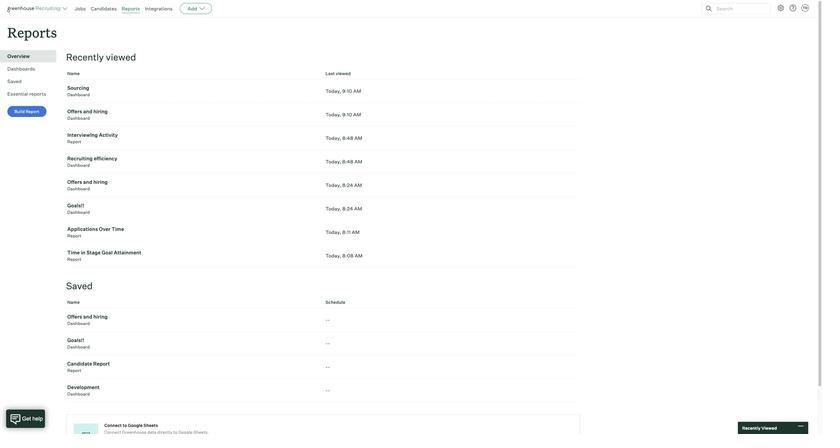 Task type: locate. For each thing, give the bounding box(es) containing it.
-- for goals!!
[[326, 341, 330, 347]]

9:10
[[342, 88, 352, 94], [342, 112, 352, 118]]

2 today, 8:24 am from the top
[[326, 206, 362, 212]]

2 vertical spatial offers and hiring dashboard
[[67, 314, 108, 327]]

1 9:10 from the top
[[342, 88, 352, 94]]

2 vertical spatial hiring
[[93, 314, 108, 320]]

1 vertical spatial 9:10
[[342, 112, 352, 118]]

name for saved
[[67, 300, 80, 305]]

today, 8:24 am
[[326, 182, 362, 189], [326, 206, 362, 212]]

0 vertical spatial offers
[[67, 109, 82, 115]]

1 name from the top
[[67, 71, 80, 76]]

today, 8:48 am
[[326, 135, 362, 141], [326, 159, 362, 165]]

9:10 for sourcing
[[342, 88, 352, 94]]

1 goals!! from the top
[[67, 203, 84, 209]]

1 dashboard from the top
[[67, 92, 90, 97]]

recently
[[66, 51, 104, 63], [742, 426, 761, 431]]

3 offers from the top
[[67, 314, 82, 320]]

9:10 for offers and hiring
[[342, 112, 352, 118]]

1 vertical spatial viewed
[[336, 71, 351, 76]]

report down in at the bottom of the page
[[67, 257, 81, 262]]

2 9:10 from the top
[[342, 112, 352, 118]]

1 vertical spatial 8:24
[[342, 206, 353, 212]]

5 dashboard from the top
[[67, 210, 90, 215]]

and
[[83, 109, 92, 115], [83, 179, 92, 186], [83, 314, 92, 320]]

report inside applications over time report
[[67, 234, 81, 239]]

0 vertical spatial 8:24
[[342, 182, 353, 189]]

1 horizontal spatial recently
[[742, 426, 761, 431]]

report down the "interviewing"
[[67, 139, 81, 145]]

1 8:24 from the top
[[342, 182, 353, 189]]

activity
[[99, 132, 118, 138]]

-- for development
[[326, 388, 330, 394]]

0 vertical spatial offers and hiring dashboard
[[67, 109, 108, 121]]

1 and from the top
[[83, 109, 92, 115]]

1 today, from the top
[[326, 88, 341, 94]]

goals!! dashboard up applications
[[67, 203, 90, 215]]

hiring
[[93, 109, 108, 115], [93, 179, 108, 186], [93, 314, 108, 320]]

and for today, 8:24 am
[[83, 179, 92, 186]]

today,
[[326, 88, 341, 94], [326, 112, 341, 118], [326, 135, 341, 141], [326, 159, 341, 165], [326, 182, 341, 189], [326, 206, 341, 212], [326, 230, 341, 236], [326, 253, 341, 259]]

dashboards
[[7, 66, 35, 72]]

2 today, 9:10 am from the top
[[326, 112, 361, 118]]

--
[[326, 317, 330, 324], [326, 341, 330, 347], [326, 365, 330, 371], [326, 388, 330, 394]]

1 today, 9:10 am from the top
[[326, 88, 361, 94]]

td button
[[802, 4, 809, 12]]

1 vertical spatial goals!! dashboard
[[67, 338, 90, 350]]

0 horizontal spatial saved
[[7, 78, 22, 85]]

0 vertical spatial today, 8:24 am
[[326, 182, 362, 189]]

name for recently viewed
[[67, 71, 80, 76]]

today, 8:11 am
[[326, 230, 360, 236]]

goals!! up candidate
[[67, 338, 84, 344]]

1 vertical spatial recently
[[742, 426, 761, 431]]

1 today, 8:24 am from the top
[[326, 182, 362, 189]]

in
[[81, 250, 85, 256]]

4 dashboard from the top
[[67, 186, 90, 192]]

0 horizontal spatial recently
[[66, 51, 104, 63]]

1 vertical spatial hiring
[[93, 179, 108, 186]]

1 vertical spatial today, 8:24 am
[[326, 206, 362, 212]]

1 horizontal spatial saved
[[66, 281, 93, 292]]

report down applications
[[67, 234, 81, 239]]

0 vertical spatial 8:48
[[342, 135, 353, 141]]

sheets
[[144, 424, 158, 429]]

2 8:48 from the top
[[342, 159, 353, 165]]

viewed for last viewed
[[336, 71, 351, 76]]

1 vertical spatial offers
[[67, 179, 82, 186]]

development
[[67, 385, 100, 391]]

td
[[803, 6, 808, 10]]

am
[[353, 88, 361, 94], [353, 112, 361, 118], [355, 135, 362, 141], [355, 159, 362, 165], [354, 182, 362, 189], [354, 206, 362, 212], [352, 230, 360, 236], [355, 253, 363, 259]]

2 today, 8:48 am from the top
[[326, 159, 362, 165]]

4 today, from the top
[[326, 159, 341, 165]]

today, 9:10 am
[[326, 88, 361, 94], [326, 112, 361, 118]]

recruiting efficiency dashboard
[[67, 156, 117, 168]]

2 goals!! from the top
[[67, 338, 84, 344]]

3 hiring from the top
[[93, 314, 108, 320]]

0 vertical spatial today, 9:10 am
[[326, 88, 361, 94]]

time left in at the bottom of the page
[[67, 250, 80, 256]]

candidates link
[[91, 6, 117, 12]]

offers
[[67, 109, 82, 115], [67, 179, 82, 186], [67, 314, 82, 320]]

8:48
[[342, 135, 353, 141], [342, 159, 353, 165]]

name
[[67, 71, 80, 76], [67, 300, 80, 305]]

0 vertical spatial hiring
[[93, 109, 108, 115]]

report right build
[[26, 109, 39, 114]]

jobs
[[75, 6, 86, 12]]

1 vertical spatial 8:48
[[342, 159, 353, 165]]

dashboards link
[[7, 65, 54, 73]]

1 vertical spatial offers and hiring dashboard
[[67, 179, 108, 192]]

0 vertical spatial goals!!
[[67, 203, 84, 209]]

5 today, from the top
[[326, 182, 341, 189]]

viewed for recently viewed
[[106, 51, 136, 63]]

0 vertical spatial recently
[[66, 51, 104, 63]]

and for --
[[83, 314, 92, 320]]

0 horizontal spatial reports
[[7, 23, 57, 41]]

offers and hiring dashboard
[[67, 109, 108, 121], [67, 179, 108, 192], [67, 314, 108, 327]]

3 offers and hiring dashboard from the top
[[67, 314, 108, 327]]

2 and from the top
[[83, 179, 92, 186]]

report inside interviewing activity report
[[67, 139, 81, 145]]

1 goals!! dashboard from the top
[[67, 203, 90, 215]]

3 dashboard from the top
[[67, 163, 90, 168]]

build report button
[[7, 106, 46, 117]]

report
[[26, 109, 39, 114], [67, 139, 81, 145], [67, 234, 81, 239], [67, 257, 81, 262], [93, 361, 110, 368], [67, 369, 81, 374]]

8:24
[[342, 182, 353, 189], [342, 206, 353, 212]]

2 8:24 from the top
[[342, 206, 353, 212]]

3 and from the top
[[83, 314, 92, 320]]

1 offers and hiring dashboard from the top
[[67, 109, 108, 121]]

2 offers from the top
[[67, 179, 82, 186]]

0 horizontal spatial time
[[67, 250, 80, 256]]

0 vertical spatial and
[[83, 109, 92, 115]]

2 goals!! dashboard from the top
[[67, 338, 90, 350]]

dashboard
[[67, 92, 90, 97], [67, 116, 90, 121], [67, 163, 90, 168], [67, 186, 90, 192], [67, 210, 90, 215], [67, 321, 90, 327], [67, 345, 90, 350], [67, 392, 90, 397]]

goals!! dashboard up candidate
[[67, 338, 90, 350]]

2 offers and hiring dashboard from the top
[[67, 179, 108, 192]]

connect
[[104, 424, 122, 429]]

applications over time report
[[67, 227, 124, 239]]

last viewed
[[326, 71, 351, 76]]

1 vertical spatial name
[[67, 300, 80, 305]]

time
[[112, 227, 124, 233], [67, 250, 80, 256]]

time right over
[[112, 227, 124, 233]]

add
[[188, 6, 197, 12]]

2 hiring from the top
[[93, 179, 108, 186]]

1 vertical spatial today, 9:10 am
[[326, 112, 361, 118]]

1 vertical spatial time
[[67, 250, 80, 256]]

1 vertical spatial reports
[[7, 23, 57, 41]]

1 vertical spatial saved
[[66, 281, 93, 292]]

today, 8:24 am for offers and hiring
[[326, 182, 362, 189]]

7 today, from the top
[[326, 230, 341, 236]]

stage
[[87, 250, 101, 256]]

today, 9:10 am for sourcing
[[326, 88, 361, 94]]

sourcing
[[67, 85, 89, 91]]

1 hiring from the top
[[93, 109, 108, 115]]

offers for --
[[67, 314, 82, 320]]

reports down greenhouse recruiting image
[[7, 23, 57, 41]]

1 horizontal spatial reports
[[122, 6, 140, 12]]

1 vertical spatial and
[[83, 179, 92, 186]]

essential reports link
[[7, 90, 54, 98]]

0 vertical spatial reports
[[122, 6, 140, 12]]

3 -- from the top
[[326, 365, 330, 371]]

0 vertical spatial saved
[[7, 78, 22, 85]]

0 horizontal spatial viewed
[[106, 51, 136, 63]]

2 vertical spatial and
[[83, 314, 92, 320]]

to
[[123, 424, 127, 429]]

2 vertical spatial offers
[[67, 314, 82, 320]]

integrations
[[145, 6, 173, 12]]

-
[[326, 317, 328, 324], [328, 317, 330, 324], [326, 341, 328, 347], [328, 341, 330, 347], [326, 365, 328, 371], [328, 365, 330, 371], [326, 388, 328, 394], [328, 388, 330, 394]]

viewed
[[106, 51, 136, 63], [336, 71, 351, 76]]

schedule
[[326, 300, 345, 305]]

0 vertical spatial 9:10
[[342, 88, 352, 94]]

time inside time in stage goal attainment report
[[67, 250, 80, 256]]

2 -- from the top
[[326, 341, 330, 347]]

Search text field
[[715, 4, 765, 13]]

8:11
[[342, 230, 351, 236]]

1 horizontal spatial viewed
[[336, 71, 351, 76]]

0 vertical spatial today, 8:48 am
[[326, 135, 362, 141]]

1 vertical spatial today, 8:48 am
[[326, 159, 362, 165]]

7 dashboard from the top
[[67, 345, 90, 350]]

saved
[[7, 78, 22, 85], [66, 281, 93, 292]]

goal
[[102, 250, 113, 256]]

4 -- from the top
[[326, 388, 330, 394]]

1 horizontal spatial time
[[112, 227, 124, 233]]

goals!! up applications
[[67, 203, 84, 209]]

-- for offers and hiring
[[326, 317, 330, 324]]

8:24 for goals!!
[[342, 206, 353, 212]]

0 vertical spatial goals!! dashboard
[[67, 203, 90, 215]]

8:48 for activity
[[342, 135, 353, 141]]

0 vertical spatial viewed
[[106, 51, 136, 63]]

1 vertical spatial goals!!
[[67, 338, 84, 344]]

goals!!
[[67, 203, 84, 209], [67, 338, 84, 344]]

1 today, 8:48 am from the top
[[326, 135, 362, 141]]

8 dashboard from the top
[[67, 392, 90, 397]]

dashboard inside development dashboard
[[67, 392, 90, 397]]

2 dashboard from the top
[[67, 116, 90, 121]]

reports right 'candidates'
[[122, 6, 140, 12]]

1 offers from the top
[[67, 109, 82, 115]]

-- for candidate report
[[326, 365, 330, 371]]

0 vertical spatial time
[[112, 227, 124, 233]]

2 name from the top
[[67, 300, 80, 305]]

recently viewed
[[66, 51, 136, 63]]

0 vertical spatial name
[[67, 71, 80, 76]]

hiring for today, 8:24 am
[[93, 179, 108, 186]]

reports
[[122, 6, 140, 12], [7, 23, 57, 41]]

offers for today, 8:24 am
[[67, 179, 82, 186]]

6 today, from the top
[[326, 206, 341, 212]]

reports
[[29, 91, 46, 97]]

1 8:48 from the top
[[342, 135, 353, 141]]

goals!! dashboard
[[67, 203, 90, 215], [67, 338, 90, 350]]

1 -- from the top
[[326, 317, 330, 324]]



Task type: describe. For each thing, give the bounding box(es) containing it.
last
[[326, 71, 335, 76]]

add button
[[180, 3, 212, 14]]

6 dashboard from the top
[[67, 321, 90, 327]]

2 today, from the top
[[326, 112, 341, 118]]

saved link
[[7, 78, 54, 85]]

overview
[[7, 53, 30, 59]]

reports link
[[122, 6, 140, 12]]

8:24 for offers and hiring
[[342, 182, 353, 189]]

and for today, 9:10 am
[[83, 109, 92, 115]]

over
[[99, 227, 111, 233]]

hiring for --
[[93, 314, 108, 320]]

dashboard inside recruiting efficiency dashboard
[[67, 163, 90, 168]]

candidate
[[67, 361, 92, 368]]

goals!! dashboard for today, 8:24 am
[[67, 203, 90, 215]]

development dashboard
[[67, 385, 100, 397]]

sourcing dashboard
[[67, 85, 90, 97]]

report inside button
[[26, 109, 39, 114]]

configure image
[[777, 4, 785, 12]]

goals!! dashboard for --
[[67, 338, 90, 350]]

td button
[[801, 3, 810, 13]]

8 today, from the top
[[326, 253, 341, 259]]

report down candidate
[[67, 369, 81, 374]]

candidates
[[91, 6, 117, 12]]

report inside time in stage goal attainment report
[[67, 257, 81, 262]]

applications
[[67, 227, 98, 233]]

report right candidate
[[93, 361, 110, 368]]

greenhouse recruiting image
[[7, 5, 62, 12]]

offers and hiring dashboard for today, 9:10 am
[[67, 109, 108, 121]]

hiring for today, 9:10 am
[[93, 109, 108, 115]]

jobs link
[[75, 6, 86, 12]]

goals!! for -
[[67, 338, 84, 344]]

time in stage goal attainment report
[[67, 250, 141, 262]]

today, 8:48 am for activity
[[326, 135, 362, 141]]

3 today, from the top
[[326, 135, 341, 141]]

icon google connector image
[[80, 431, 91, 435]]

essential reports
[[7, 91, 46, 97]]

8:48 for efficiency
[[342, 159, 353, 165]]

recently for recently viewed
[[742, 426, 761, 431]]

offers and hiring dashboard for --
[[67, 314, 108, 327]]

google
[[128, 424, 143, 429]]

candidate report report
[[67, 361, 110, 374]]

viewed
[[762, 426, 777, 431]]

today, 9:10 am for offers and hiring
[[326, 112, 361, 118]]

build report
[[14, 109, 39, 114]]

today, 8:48 am for efficiency
[[326, 159, 362, 165]]

today, 8:08 am
[[326, 253, 363, 259]]

efficiency
[[94, 156, 117, 162]]

build
[[14, 109, 25, 114]]

interviewing
[[67, 132, 98, 138]]

recently for recently viewed
[[66, 51, 104, 63]]

recently viewed
[[742, 426, 777, 431]]

connect to google sheets
[[104, 424, 158, 429]]

essential
[[7, 91, 28, 97]]

time inside applications over time report
[[112, 227, 124, 233]]

overview link
[[7, 53, 54, 60]]

interviewing activity report
[[67, 132, 118, 145]]

goals!! for today,
[[67, 203, 84, 209]]

attainment
[[114, 250, 141, 256]]

offers for today, 9:10 am
[[67, 109, 82, 115]]

recruiting
[[67, 156, 93, 162]]

8:08
[[342, 253, 354, 259]]

offers and hiring dashboard for today, 8:24 am
[[67, 179, 108, 192]]

today, 8:24 am for goals!!
[[326, 206, 362, 212]]

integrations link
[[145, 6, 173, 12]]



Task type: vqa. For each thing, say whether or not it's contained in the screenshot.
- GOALS!!
yes



